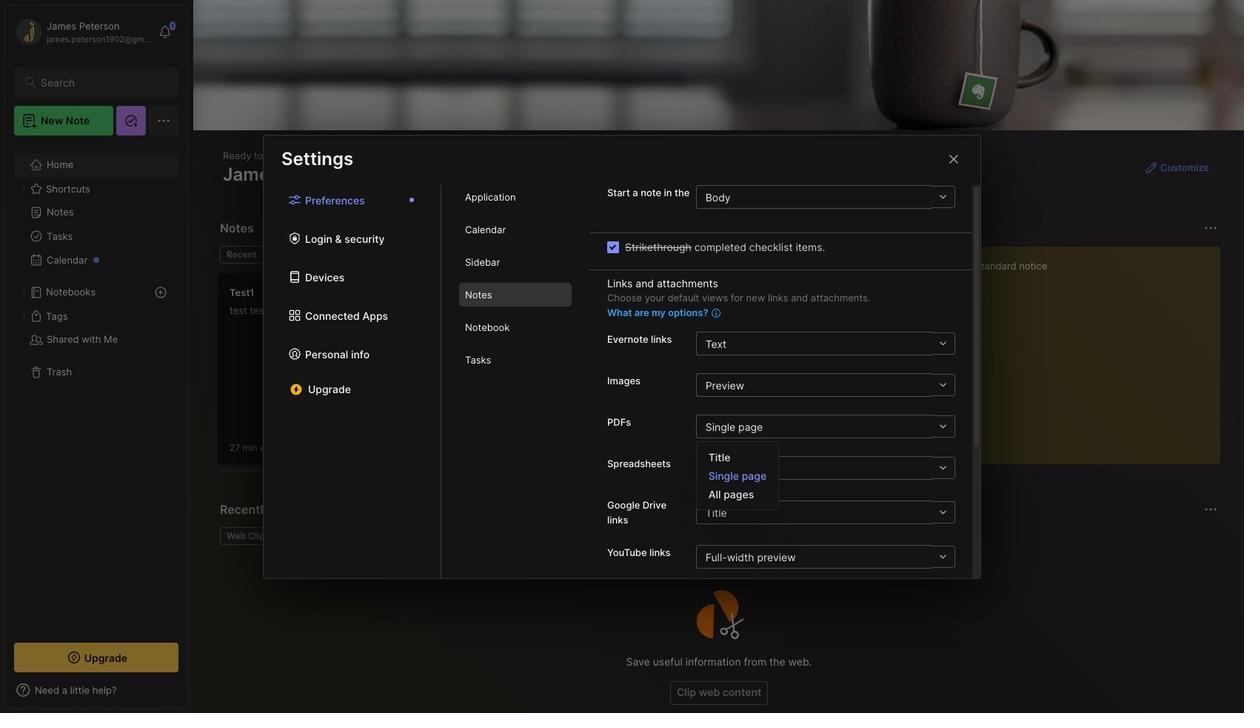 Task type: locate. For each thing, give the bounding box(es) containing it.
main element
[[0, 0, 193, 714]]

Choose default view option for Google Drive links field
[[696, 501, 955, 525]]

Search text field
[[41, 76, 165, 90]]

tab list
[[264, 185, 442, 578], [442, 185, 590, 578], [220, 246, 875, 264]]

Start a new note in the body or title. field
[[696, 185, 955, 209]]

expand tags image
[[19, 312, 28, 321]]

none search field inside main element
[[41, 73, 165, 91]]

dropdown list menu
[[697, 448, 779, 504]]

expand notebooks image
[[19, 288, 28, 297]]

tree
[[5, 144, 187, 630]]

row group
[[217, 273, 1245, 474]]

Choose default view option for Images field
[[696, 373, 955, 397]]

tab
[[459, 185, 572, 209], [459, 218, 572, 242], [220, 246, 264, 264], [270, 246, 330, 264], [459, 250, 572, 274], [459, 283, 572, 307], [459, 316, 572, 339], [459, 348, 572, 372], [220, 528, 277, 545]]

None search field
[[41, 73, 165, 91]]

Choose default view option for PDFs field
[[696, 415, 955, 439]]



Task type: vqa. For each thing, say whether or not it's contained in the screenshot.
tab list
yes



Task type: describe. For each thing, give the bounding box(es) containing it.
Choose default view option for Evernote links field
[[696, 332, 955, 356]]

close image
[[945, 150, 963, 168]]

Start writing… text field
[[911, 247, 1220, 453]]

tree inside main element
[[5, 144, 187, 630]]

Choose default view option for YouTube links field
[[696, 545, 955, 569]]

Choose default view option for Spreadsheets field
[[696, 456, 955, 480]]

Select1841 checkbox
[[608, 241, 619, 253]]



